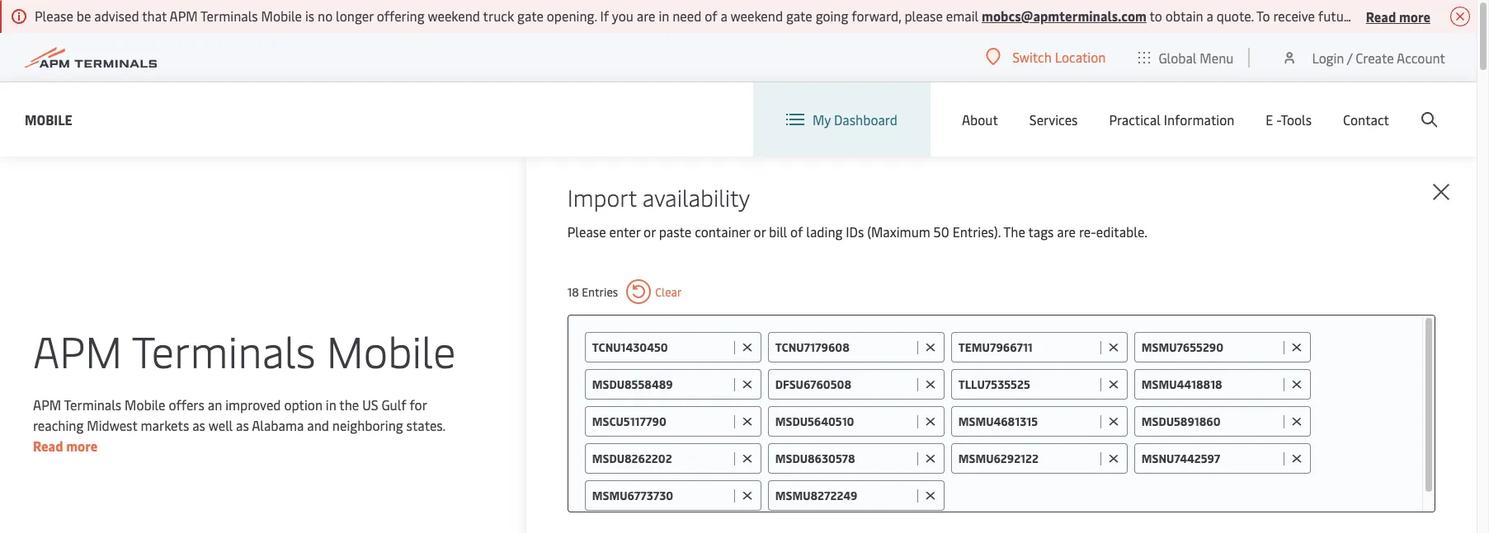 Task type: describe. For each thing, give the bounding box(es) containing it.
mobcs@apmterminals.com
[[982, 7, 1147, 25]]

going
[[816, 7, 849, 25]]

1 as from the left
[[192, 416, 205, 434]]

login
[[1312, 48, 1345, 66]]

receive
[[1274, 7, 1315, 25]]

reaching
[[33, 416, 84, 434]]

gulf
[[382, 396, 406, 414]]

services button
[[1030, 83, 1078, 157]]

about button
[[962, 83, 998, 157]]

that
[[142, 7, 167, 25]]

0 horizontal spatial or
[[644, 223, 656, 241]]

2 as from the left
[[236, 416, 249, 434]]

states.
[[406, 416, 445, 434]]

be
[[77, 7, 91, 25]]

neighboring
[[332, 416, 403, 434]]

read inside button
[[1366, 7, 1397, 25]]

read more
[[1366, 7, 1431, 25]]

more inside button
[[1399, 7, 1431, 25]]

18
[[568, 284, 579, 300]]

e
[[1266, 111, 1274, 129]]

import
[[568, 182, 637, 213]]

(maximum
[[868, 223, 931, 241]]

more inside 'apm terminals mobile offers an improved option in the us gulf for reaching midwest markets as well as alabama and neighboring states. read more'
[[66, 437, 98, 455]]

entries
[[582, 284, 618, 300]]

entries).
[[953, 223, 1001, 241]]

clear
[[655, 284, 682, 300]]

in inside 'apm terminals mobile offers an improved option in the us gulf for reaching midwest markets as well as alabama and neighboring states. read more'
[[326, 396, 336, 414]]

about
[[962, 111, 998, 129]]

terminals for apm terminals mobile
[[132, 321, 316, 379]]

the
[[339, 396, 359, 414]]

practical
[[1110, 111, 1161, 129]]

tools
[[1281, 111, 1312, 129]]

/
[[1347, 48, 1353, 66]]

contact
[[1343, 111, 1390, 129]]

clear button
[[627, 280, 682, 305]]

option
[[284, 396, 323, 414]]

please for please enter or paste container or bill of lading ids (maximum 50 entries). the tags are re-editable.
[[568, 223, 606, 241]]

sms
[[1468, 7, 1490, 25]]

login / create account link
[[1282, 33, 1446, 82]]

please for please be advised that apm terminals mobile is no longer offering weekend truck gate opening. if you are in need of a weekend gate going forward, please email mobcs@apmterminals.com to obtain a quote. to receive future alerts via email or sms
[[35, 7, 73, 25]]

and
[[307, 416, 329, 434]]

apm terminals mobile
[[33, 321, 456, 379]]

future
[[1319, 7, 1356, 25]]

my dashboard button
[[786, 83, 898, 157]]

information
[[1164, 111, 1235, 129]]

mobile link
[[25, 109, 72, 130]]

lading
[[807, 223, 843, 241]]

markets
[[141, 416, 189, 434]]

2 gate from the left
[[786, 7, 813, 25]]

practical information button
[[1110, 83, 1235, 157]]

account
[[1397, 48, 1446, 66]]

2 horizontal spatial or
[[1453, 7, 1465, 25]]

mobcs@apmterminals.com link
[[982, 7, 1147, 25]]

location
[[1055, 48, 1106, 66]]

an
[[208, 396, 222, 414]]

e -tools button
[[1266, 83, 1312, 157]]

improved
[[225, 396, 281, 414]]

2 weekend from the left
[[731, 7, 783, 25]]

apm terminals mobile offers an improved option in the us gulf for reaching midwest markets as well as alabama and neighboring states. read more
[[33, 396, 445, 455]]

no
[[318, 7, 333, 25]]

us
[[362, 396, 378, 414]]

-
[[1277, 111, 1281, 129]]

switch
[[1013, 48, 1052, 66]]

to
[[1150, 7, 1163, 25]]

offers
[[169, 396, 205, 414]]

read more link
[[33, 437, 98, 455]]

import availability
[[568, 182, 750, 213]]

dashboard
[[834, 111, 898, 129]]

alabama
[[252, 416, 304, 434]]

1 vertical spatial of
[[791, 223, 803, 241]]

1 horizontal spatial or
[[754, 223, 766, 241]]

bill
[[769, 223, 787, 241]]

mobile inside 'apm terminals mobile offers an improved option in the us gulf for reaching midwest markets as well as alabama and neighboring states. read more'
[[125, 396, 165, 414]]



Task type: vqa. For each thing, say whether or not it's contained in the screenshot.
'Global Menu' Button
yes



Task type: locate. For each thing, give the bounding box(es) containing it.
truck
[[483, 7, 514, 25]]

in left need
[[659, 7, 669, 25]]

Entered ID text field
[[776, 340, 913, 356], [592, 377, 730, 393], [776, 377, 913, 393], [1142, 377, 1280, 393], [776, 414, 913, 430], [1142, 414, 1280, 430], [592, 451, 730, 467], [776, 451, 913, 467]]

my
[[813, 111, 831, 129]]

18 entries
[[568, 284, 618, 300]]

create
[[1356, 48, 1394, 66]]

as left well
[[192, 416, 205, 434]]

as
[[192, 416, 205, 434], [236, 416, 249, 434]]

more down reaching
[[66, 437, 98, 455]]

1 horizontal spatial are
[[1057, 223, 1076, 241]]

1 email from the left
[[946, 7, 979, 25]]

email left close alert image
[[1417, 7, 1450, 25]]

1 gate from the left
[[518, 7, 544, 25]]

quote. to
[[1217, 7, 1271, 25]]

tags
[[1029, 223, 1054, 241]]

terminals up midwest
[[64, 396, 121, 414]]

are left re-
[[1057, 223, 1076, 241]]

1 horizontal spatial email
[[1417, 7, 1450, 25]]

0 horizontal spatial a
[[721, 7, 728, 25]]

please
[[905, 7, 943, 25]]

please be advised that apm terminals mobile is no longer offering weekend truck gate opening. if you are in need of a weekend gate going forward, please email mobcs@apmterminals.com to obtain a quote. to receive future alerts via email or sms
[[35, 7, 1490, 25]]

services
[[1030, 111, 1078, 129]]

via
[[1397, 7, 1414, 25]]

1 horizontal spatial read
[[1366, 7, 1397, 25]]

global
[[1159, 48, 1197, 66]]

please down import
[[568, 223, 606, 241]]

1 vertical spatial terminals
[[132, 321, 316, 379]]

2 email from the left
[[1417, 7, 1450, 25]]

1 vertical spatial more
[[66, 437, 98, 455]]

gate left going
[[786, 7, 813, 25]]

weekend right need
[[731, 7, 783, 25]]

0 vertical spatial more
[[1399, 7, 1431, 25]]

of
[[705, 7, 718, 25], [791, 223, 803, 241]]

weekend left truck
[[428, 7, 480, 25]]

enter
[[609, 223, 641, 241]]

0 horizontal spatial are
[[637, 7, 656, 25]]

please left be
[[35, 7, 73, 25]]

switch location button
[[986, 48, 1106, 66]]

in left the
[[326, 396, 336, 414]]

1 weekend from the left
[[428, 7, 480, 25]]

please enter or paste container or bill of lading ids (maximum 50 entries). the tags are re-editable.
[[568, 223, 1148, 241]]

0 vertical spatial terminals
[[201, 7, 258, 25]]

editable.
[[1097, 223, 1148, 241]]

1 horizontal spatial gate
[[786, 7, 813, 25]]

terminals
[[201, 7, 258, 25], [132, 321, 316, 379], [64, 396, 121, 414]]

container
[[695, 223, 751, 241]]

midwest
[[87, 416, 137, 434]]

read down reaching
[[33, 437, 63, 455]]

1 vertical spatial please
[[568, 223, 606, 241]]

for
[[410, 396, 427, 414]]

terminals inside 'apm terminals mobile offers an improved option in the us gulf for reaching midwest markets as well as alabama and neighboring states. read more'
[[64, 396, 121, 414]]

of right need
[[705, 7, 718, 25]]

advised
[[94, 7, 139, 25]]

you
[[612, 7, 634, 25]]

apm for apm terminals mobile offers an improved option in the us gulf for reaching midwest markets as well as alabama and neighboring states. read more
[[33, 396, 61, 414]]

read
[[1366, 7, 1397, 25], [33, 437, 63, 455]]

0 vertical spatial in
[[659, 7, 669, 25]]

weekend
[[428, 7, 480, 25], [731, 7, 783, 25]]

terminals for apm terminals mobile offers an improved option in the us gulf for reaching midwest markets as well as alabama and neighboring states. read more
[[64, 396, 121, 414]]

global menu button
[[1123, 33, 1251, 82]]

0 vertical spatial please
[[35, 7, 73, 25]]

or left bill
[[754, 223, 766, 241]]

offering
[[377, 7, 425, 25]]

switch location
[[1013, 48, 1106, 66]]

menu
[[1200, 48, 1234, 66]]

0 horizontal spatial email
[[946, 7, 979, 25]]

re-
[[1079, 223, 1097, 241]]

read more button
[[1366, 6, 1431, 26]]

e -tools
[[1266, 111, 1312, 129]]

apm
[[170, 7, 198, 25], [33, 321, 122, 379], [33, 396, 61, 414]]

more right alerts
[[1399, 7, 1431, 25]]

my dashboard
[[813, 111, 898, 129]]

0 horizontal spatial as
[[192, 416, 205, 434]]

please
[[35, 7, 73, 25], [568, 223, 606, 241]]

1 horizontal spatial of
[[791, 223, 803, 241]]

or left the sms
[[1453, 7, 1465, 25]]

2 vertical spatial terminals
[[64, 396, 121, 414]]

2 a from the left
[[1207, 7, 1214, 25]]

if
[[600, 7, 609, 25]]

1 horizontal spatial in
[[659, 7, 669, 25]]

0 vertical spatial are
[[637, 7, 656, 25]]

Entered ID text field
[[592, 340, 730, 356], [959, 340, 1097, 356], [1142, 340, 1280, 356], [959, 377, 1097, 393], [592, 414, 730, 430], [959, 414, 1097, 430], [959, 451, 1097, 467], [1142, 451, 1280, 467], [592, 489, 730, 504], [776, 489, 913, 504]]

1 horizontal spatial a
[[1207, 7, 1214, 25]]

login / create account
[[1312, 48, 1446, 66]]

50
[[934, 223, 950, 241]]

global menu
[[1159, 48, 1234, 66]]

0 vertical spatial of
[[705, 7, 718, 25]]

forward,
[[852, 7, 902, 25]]

gate right truck
[[518, 7, 544, 25]]

email right please
[[946, 7, 979, 25]]

of right bill
[[791, 223, 803, 241]]

1 horizontal spatial as
[[236, 416, 249, 434]]

paste
[[659, 223, 692, 241]]

apm for apm terminals mobile
[[33, 321, 122, 379]]

close alert image
[[1451, 7, 1471, 26]]

0 horizontal spatial please
[[35, 7, 73, 25]]

0 vertical spatial apm
[[170, 7, 198, 25]]

apm inside 'apm terminals mobile offers an improved option in the us gulf for reaching midwest markets as well as alabama and neighboring states. read more'
[[33, 396, 61, 414]]

1 vertical spatial are
[[1057, 223, 1076, 241]]

0 horizontal spatial in
[[326, 396, 336, 414]]

practical information
[[1110, 111, 1235, 129]]

a right the obtain
[[1207, 7, 1214, 25]]

alerts
[[1359, 7, 1394, 25]]

0 vertical spatial read
[[1366, 7, 1397, 25]]

are
[[637, 7, 656, 25], [1057, 223, 1076, 241]]

email
[[946, 7, 979, 25], [1417, 7, 1450, 25]]

as right well
[[236, 416, 249, 434]]

longer
[[336, 7, 374, 25]]

is
[[305, 7, 315, 25]]

2 vertical spatial apm
[[33, 396, 61, 414]]

need
[[673, 7, 702, 25]]

well
[[208, 416, 233, 434]]

1 vertical spatial in
[[326, 396, 336, 414]]

0 horizontal spatial more
[[66, 437, 98, 455]]

opening.
[[547, 7, 597, 25]]

1 vertical spatial apm
[[33, 321, 122, 379]]

terminals up an at bottom
[[132, 321, 316, 379]]

1 vertical spatial read
[[33, 437, 63, 455]]

read left via
[[1366, 7, 1397, 25]]

more
[[1399, 7, 1431, 25], [66, 437, 98, 455]]

terminals right that
[[201, 7, 258, 25]]

mobile
[[261, 7, 302, 25], [25, 110, 72, 128], [327, 321, 456, 379], [125, 396, 165, 414]]

availability
[[643, 182, 750, 213]]

1 horizontal spatial more
[[1399, 7, 1431, 25]]

ids
[[846, 223, 864, 241]]

1 a from the left
[[721, 7, 728, 25]]

obtain
[[1166, 7, 1204, 25]]

0 horizontal spatial of
[[705, 7, 718, 25]]

read inside 'apm terminals mobile offers an improved option in the us gulf for reaching midwest markets as well as alabama and neighboring states. read more'
[[33, 437, 63, 455]]

0 horizontal spatial gate
[[518, 7, 544, 25]]

1 horizontal spatial please
[[568, 223, 606, 241]]

contact button
[[1343, 83, 1390, 157]]

the
[[1004, 223, 1026, 241]]

0 horizontal spatial read
[[33, 437, 63, 455]]

0 horizontal spatial weekend
[[428, 7, 480, 25]]

1 horizontal spatial weekend
[[731, 7, 783, 25]]

a right need
[[721, 7, 728, 25]]

or right enter
[[644, 223, 656, 241]]

are right you
[[637, 7, 656, 25]]



